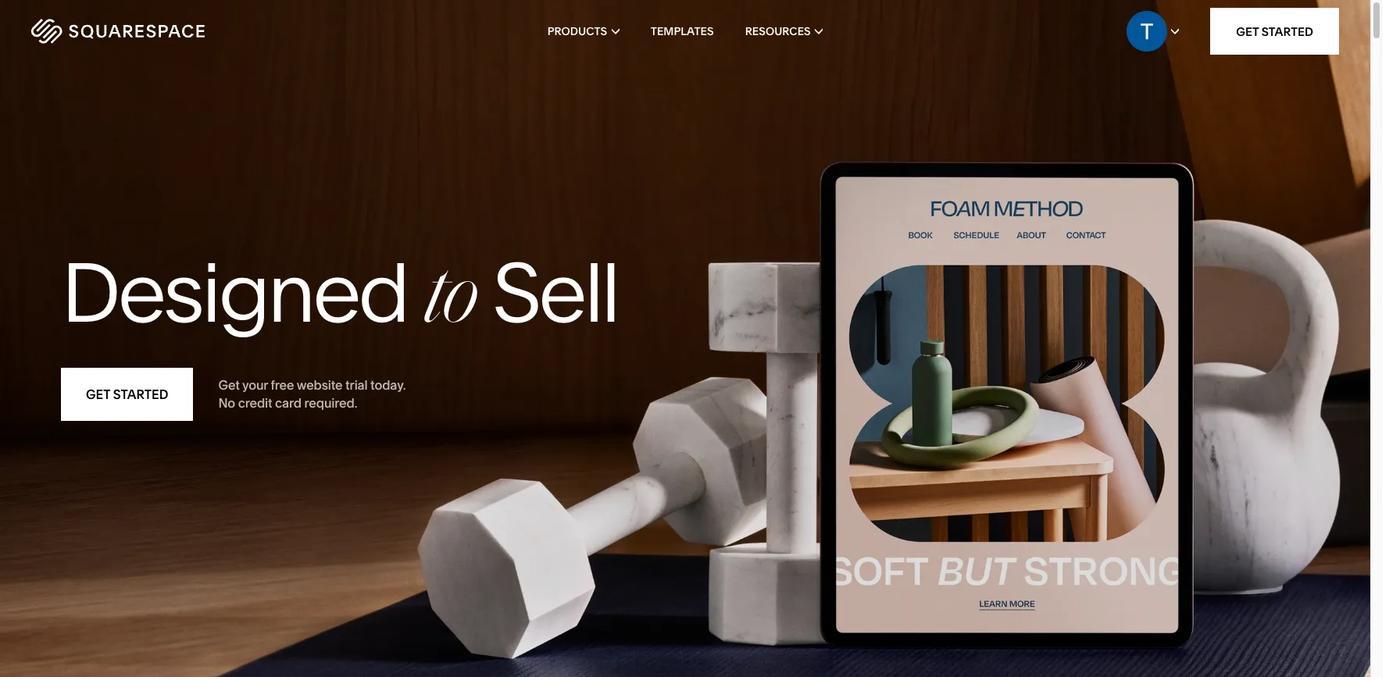 Task type: describe. For each thing, give the bounding box(es) containing it.
squarespace logo link
[[31, 19, 293, 44]]

sell
[[492, 242, 618, 343]]

credit
[[238, 395, 272, 411]]

designed
[[61, 242, 407, 343]]

get your free website trial today. no credit card required.
[[218, 378, 406, 411]]

templates link
[[651, 0, 714, 63]]

to
[[424, 261, 476, 342]]

started for rightmost get started link
[[1262, 24, 1313, 39]]

get inside get your free website trial today. no credit card required.
[[218, 378, 240, 393]]

get started for the bottommost get started link
[[86, 387, 168, 402]]

designed to sell
[[61, 242, 618, 343]]

your
[[242, 378, 268, 393]]

website
[[297, 378, 343, 393]]

no
[[218, 395, 235, 411]]

1 vertical spatial get started link
[[61, 368, 193, 421]]

products button
[[547, 0, 619, 63]]

trial
[[345, 378, 368, 393]]



Task type: vqa. For each thing, say whether or not it's contained in the screenshot.
the bottom Restaurants
no



Task type: locate. For each thing, give the bounding box(es) containing it.
0 vertical spatial started
[[1262, 24, 1313, 39]]

get
[[1236, 24, 1259, 39], [218, 378, 240, 393], [86, 387, 110, 402]]

1 vertical spatial started
[[113, 387, 168, 402]]

get started link
[[1210, 8, 1339, 55], [61, 368, 193, 421]]

free
[[271, 378, 294, 393]]

0 horizontal spatial get started link
[[61, 368, 193, 421]]

templates
[[651, 24, 714, 38]]

card
[[275, 395, 302, 411]]

squarespace logo image
[[31, 19, 205, 44]]

get for the bottommost get started link
[[86, 387, 110, 402]]

1 vertical spatial get started
[[86, 387, 168, 402]]

get for rightmost get started link
[[1236, 24, 1259, 39]]

1 horizontal spatial started
[[1262, 24, 1313, 39]]

started for the bottommost get started link
[[113, 387, 168, 402]]

get started
[[1236, 24, 1313, 39], [86, 387, 168, 402]]

today.
[[370, 378, 406, 393]]

2 horizontal spatial get
[[1236, 24, 1259, 39]]

0 horizontal spatial started
[[113, 387, 168, 402]]

resources button
[[745, 0, 823, 63]]

0 vertical spatial get started
[[1236, 24, 1313, 39]]

get started for rightmost get started link
[[1236, 24, 1313, 39]]

0 horizontal spatial get started
[[86, 387, 168, 402]]

started
[[1262, 24, 1313, 39], [113, 387, 168, 402]]

resources
[[745, 24, 811, 38]]

1 horizontal spatial get started link
[[1210, 8, 1339, 55]]

1 horizontal spatial get
[[218, 378, 240, 393]]

1 horizontal spatial get started
[[1236, 24, 1313, 39]]

required.
[[304, 395, 357, 411]]

0 horizontal spatial get
[[86, 387, 110, 402]]

0 vertical spatial get started link
[[1210, 8, 1339, 55]]

products
[[547, 24, 607, 38]]



